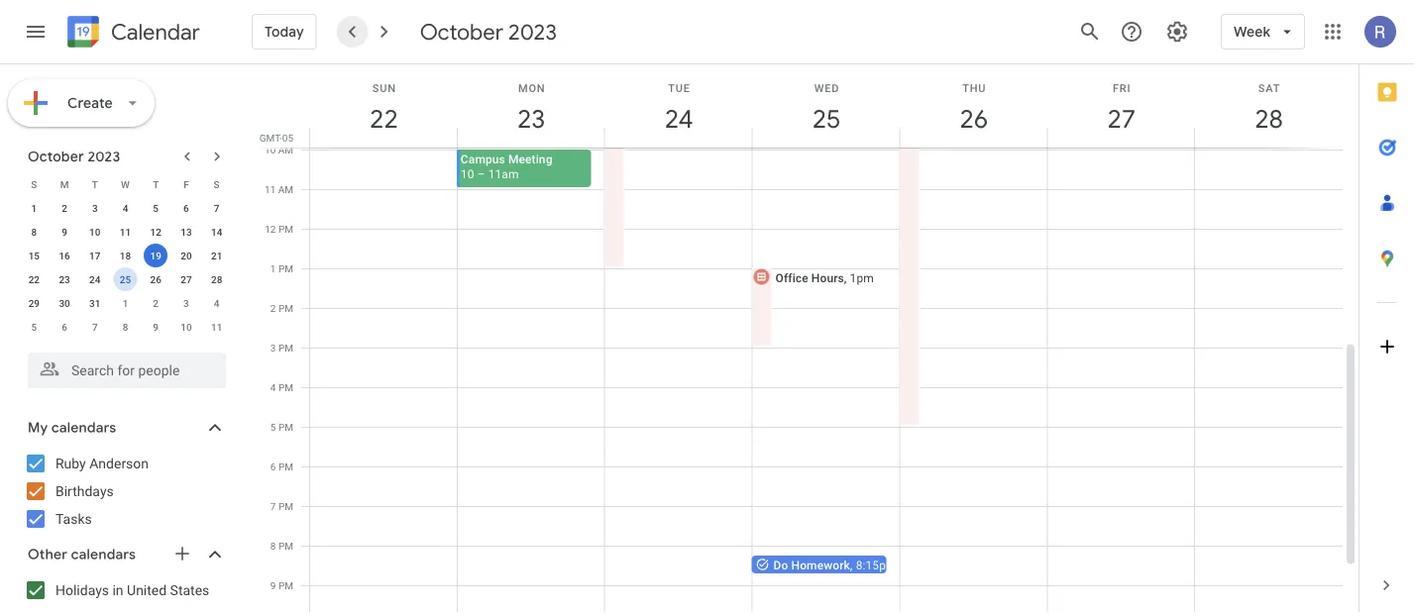 Task type: vqa. For each thing, say whether or not it's contained in the screenshot.


Task type: describe. For each thing, give the bounding box(es) containing it.
6 pm
[[271, 461, 293, 473]]

6 for 6 pm
[[271, 461, 276, 473]]

office hours , 1pm
[[776, 271, 874, 285]]

0 horizontal spatial october
[[28, 148, 84, 166]]

22 element
[[22, 268, 46, 291]]

, for hours
[[845, 271, 847, 285]]

states
[[170, 582, 210, 599]]

november 7 element
[[83, 315, 107, 339]]

ruby anderson
[[56, 456, 149, 472]]

row containing 1
[[19, 196, 232, 220]]

november 5 element
[[22, 315, 46, 339]]

calendars for my calendars
[[51, 419, 116, 437]]

my calendars
[[28, 419, 116, 437]]

28 inside "element"
[[211, 274, 222, 286]]

homework
[[792, 559, 850, 573]]

fri
[[1113, 82, 1132, 94]]

26 column header
[[900, 64, 1048, 148]]

, for homework
[[850, 559, 853, 573]]

1 horizontal spatial 2023
[[509, 18, 557, 46]]

week
[[1234, 23, 1271, 41]]

today
[[265, 23, 304, 41]]

20
[[181, 250, 192, 262]]

0 vertical spatial 9
[[62, 226, 67, 238]]

24 inside column header
[[664, 103, 692, 135]]

do
[[774, 559, 789, 573]]

19
[[150, 250, 161, 262]]

ruby
[[56, 456, 86, 472]]

18 element
[[114, 244, 137, 268]]

2 for 2 pm
[[271, 302, 276, 314]]

holidays
[[56, 582, 109, 599]]

2 s from the left
[[214, 178, 220, 190]]

1 pm
[[271, 263, 293, 275]]

grid containing 22
[[254, 64, 1359, 614]]

mon
[[519, 82, 546, 94]]

gmt-
[[260, 132, 282, 144]]

november 10 element
[[174, 315, 198, 339]]

2 pm
[[271, 302, 293, 314]]

my calendars list
[[4, 448, 246, 535]]

7 for 7 pm
[[271, 501, 276, 513]]

9 for november 9 element
[[153, 321, 159, 333]]

13 element
[[174, 220, 198, 244]]

24 column header
[[605, 64, 753, 148]]

birthdays
[[56, 483, 114, 500]]

24 link
[[657, 96, 702, 142]]

holidays in united states
[[56, 582, 210, 599]]

4 for 4 pm
[[271, 382, 276, 394]]

november 3 element
[[174, 291, 198, 315]]

8 for 8 pm
[[271, 540, 276, 552]]

2 for november 2 element
[[153, 297, 159, 309]]

pm for 12 pm
[[279, 223, 293, 235]]

4 pm
[[271, 382, 293, 394]]

23 link
[[509, 96, 555, 142]]

my
[[28, 419, 48, 437]]

10 inside campus meeting 10 – 11am
[[461, 167, 474, 181]]

Search for people text field
[[40, 353, 214, 389]]

–
[[477, 167, 485, 181]]

pm for 7 pm
[[279, 501, 293, 513]]

23 column header
[[457, 64, 606, 148]]

wed
[[815, 82, 840, 94]]

other
[[28, 546, 68, 564]]

pm for 8 pm
[[279, 540, 293, 552]]

november 2 element
[[144, 291, 168, 315]]

27 element
[[174, 268, 198, 291]]

5 for the november 5 element
[[31, 321, 37, 333]]

18
[[120, 250, 131, 262]]

27 inside october 2023 grid
[[181, 274, 192, 286]]

calendar element
[[63, 12, 200, 56]]

24 element
[[83, 268, 107, 291]]

1 for 1 pm
[[271, 263, 276, 275]]

26 inside column header
[[959, 103, 987, 135]]

15
[[28, 250, 40, 262]]

wed 25
[[811, 82, 840, 135]]

13
[[181, 226, 192, 238]]

week button
[[1222, 8, 1306, 56]]

office
[[776, 271, 809, 285]]

11 for 11 am
[[265, 183, 276, 195]]

thu 26
[[959, 82, 987, 135]]

9 pm
[[271, 580, 293, 592]]

sat 28
[[1254, 82, 1283, 135]]

pm for 5 pm
[[279, 421, 293, 433]]

11am
[[488, 167, 519, 181]]

31
[[89, 297, 101, 309]]

8:15pm
[[856, 559, 897, 573]]

pm for 9 pm
[[279, 580, 293, 592]]

1 horizontal spatial october 2023
[[420, 18, 557, 46]]

row containing s
[[19, 173, 232, 196]]

25 inside wed 25
[[811, 103, 840, 135]]

0 vertical spatial 1
[[31, 202, 37, 214]]

7 for november 7 element
[[92, 321, 98, 333]]

calendar
[[111, 18, 200, 46]]

19 cell
[[141, 244, 171, 268]]

tue 24
[[664, 82, 692, 135]]

25 column header
[[752, 64, 901, 148]]

0 horizontal spatial 2023
[[88, 148, 120, 166]]

1 horizontal spatial 7
[[214, 202, 220, 214]]

25 link
[[804, 96, 850, 142]]

30 element
[[53, 291, 76, 315]]

row containing 5
[[19, 315, 232, 339]]

21 element
[[205, 244, 229, 268]]

meeting
[[509, 152, 553, 166]]

do homework , 8:15pm
[[774, 559, 897, 573]]

28 element
[[205, 268, 229, 291]]

17
[[89, 250, 101, 262]]

row group containing 1
[[19, 196, 232, 339]]

23 inside mon 23
[[516, 103, 545, 135]]

create
[[67, 94, 113, 112]]

november 6 element
[[53, 315, 76, 339]]

other calendars
[[28, 546, 136, 564]]

19, today element
[[144, 244, 168, 268]]

12 pm
[[265, 223, 293, 235]]

7 pm
[[271, 501, 293, 513]]

27 link
[[1099, 96, 1145, 142]]

1pm
[[850, 271, 874, 285]]

sun 22
[[369, 82, 397, 135]]

21
[[211, 250, 222, 262]]

16 element
[[53, 244, 76, 268]]



Task type: locate. For each thing, give the bounding box(es) containing it.
1 pm from the top
[[279, 223, 293, 235]]

0 vertical spatial calendars
[[51, 419, 116, 437]]

3 up "10" element
[[92, 202, 98, 214]]

0 vertical spatial 5
[[153, 202, 159, 214]]

8 up 15 element
[[31, 226, 37, 238]]

3 pm from the top
[[279, 302, 293, 314]]

1 vertical spatial 2023
[[88, 148, 120, 166]]

5 pm
[[271, 421, 293, 433]]

1 horizontal spatial 9
[[153, 321, 159, 333]]

1 horizontal spatial s
[[214, 178, 220, 190]]

23 up 30
[[59, 274, 70, 286]]

10 up "17"
[[89, 226, 101, 238]]

10 for november 10 element
[[181, 321, 192, 333]]

10 left the "–"
[[461, 167, 474, 181]]

1 am from the top
[[278, 144, 293, 156]]

4 pm from the top
[[279, 342, 293, 354]]

2 horizontal spatial 6
[[271, 461, 276, 473]]

5 pm from the top
[[279, 382, 293, 394]]

1 up 15 element
[[31, 202, 37, 214]]

26 element
[[144, 268, 168, 291]]

2 row from the top
[[19, 196, 232, 220]]

6 up the 13 element
[[183, 202, 189, 214]]

am for 11 am
[[278, 183, 293, 195]]

1 horizontal spatial 27
[[1107, 103, 1135, 135]]

0 horizontal spatial 27
[[181, 274, 192, 286]]

0 vertical spatial 7
[[214, 202, 220, 214]]

6 row from the top
[[19, 291, 232, 315]]

14
[[211, 226, 222, 238]]

6 down 30 element
[[62, 321, 67, 333]]

0 vertical spatial 6
[[183, 202, 189, 214]]

calendars for other calendars
[[71, 546, 136, 564]]

1 horizontal spatial 1
[[123, 297, 128, 309]]

0 vertical spatial 28
[[1254, 103, 1283, 135]]

1 vertical spatial 7
[[92, 321, 98, 333]]

5 row from the top
[[19, 268, 232, 291]]

calendars up ruby
[[51, 419, 116, 437]]

october 2023 up m in the top left of the page
[[28, 148, 120, 166]]

pm
[[279, 223, 293, 235], [279, 263, 293, 275], [279, 302, 293, 314], [279, 342, 293, 354], [279, 382, 293, 394], [279, 421, 293, 433], [279, 461, 293, 473], [279, 501, 293, 513], [279, 540, 293, 552], [279, 580, 293, 592]]

t left 'w'
[[92, 178, 98, 190]]

16
[[59, 250, 70, 262]]

2 horizontal spatial 1
[[271, 263, 276, 275]]

24 inside 'row'
[[89, 274, 101, 286]]

10
[[265, 144, 276, 156], [461, 167, 474, 181], [89, 226, 101, 238], [181, 321, 192, 333]]

2023 down create
[[88, 148, 120, 166]]

0 vertical spatial 2023
[[509, 18, 557, 46]]

0 vertical spatial 22
[[369, 103, 397, 135]]

1 horizontal spatial 26
[[959, 103, 987, 135]]

1 horizontal spatial 11
[[211, 321, 222, 333]]

s right f
[[214, 178, 220, 190]]

8 for the november 8 element
[[123, 321, 128, 333]]

1 horizontal spatial 23
[[516, 103, 545, 135]]

11 up the "18"
[[120, 226, 131, 238]]

9 for 9 pm
[[271, 580, 276, 592]]

today button
[[252, 8, 317, 56]]

6 down 5 pm
[[271, 461, 276, 473]]

mon 23
[[516, 82, 546, 135]]

2 vertical spatial 8
[[271, 540, 276, 552]]

20 element
[[174, 244, 198, 268]]

3 row from the top
[[19, 220, 232, 244]]

1 horizontal spatial 4
[[214, 297, 220, 309]]

2 vertical spatial 7
[[271, 501, 276, 513]]

0 horizontal spatial 9
[[62, 226, 67, 238]]

0 horizontal spatial 7
[[92, 321, 98, 333]]

10 left 05
[[265, 144, 276, 156]]

add other calendars image
[[173, 544, 192, 564]]

11 element
[[114, 220, 137, 244]]

1 vertical spatial october
[[28, 148, 84, 166]]

2 horizontal spatial 11
[[265, 183, 276, 195]]

26 down thu
[[959, 103, 987, 135]]

1 horizontal spatial 6
[[183, 202, 189, 214]]

november 1 element
[[114, 291, 137, 315]]

united
[[127, 582, 167, 599]]

calendar heading
[[107, 18, 200, 46]]

11 down november 4 element
[[211, 321, 222, 333]]

tue
[[669, 82, 691, 94]]

8 pm
[[271, 540, 293, 552]]

0 horizontal spatial 3
[[92, 202, 98, 214]]

1 horizontal spatial 22
[[369, 103, 397, 135]]

9 up 16 element
[[62, 226, 67, 238]]

sat
[[1259, 82, 1281, 94]]

pm down 6 pm
[[279, 501, 293, 513]]

25 down the "18"
[[120, 274, 131, 286]]

1 horizontal spatial 5
[[153, 202, 159, 214]]

other calendars button
[[4, 539, 246, 571]]

pm up 6 pm
[[279, 421, 293, 433]]

2 vertical spatial 1
[[123, 297, 128, 309]]

05
[[282, 132, 293, 144]]

2 down m in the top left of the page
[[62, 202, 67, 214]]

2023 up "mon"
[[509, 18, 557, 46]]

4 down the 28 "element"
[[214, 297, 220, 309]]

0 horizontal spatial 22
[[28, 274, 40, 286]]

sun
[[373, 82, 396, 94]]

3 pm
[[271, 342, 293, 354]]

0 horizontal spatial 24
[[89, 274, 101, 286]]

9 pm from the top
[[279, 540, 293, 552]]

26 link
[[952, 96, 997, 142]]

1 down 12 pm
[[271, 263, 276, 275]]

29
[[28, 297, 40, 309]]

am up 12 pm
[[278, 183, 293, 195]]

3 up november 10 element
[[183, 297, 189, 309]]

11 inside grid
[[265, 183, 276, 195]]

1 vertical spatial 9
[[153, 321, 159, 333]]

None search field
[[0, 345, 246, 389]]

12 up the 19 at the top left of the page
[[150, 226, 161, 238]]

28 inside column header
[[1254, 103, 1283, 135]]

25 element
[[114, 268, 137, 291]]

gmt-05
[[260, 132, 293, 144]]

5 down 29 element
[[31, 321, 37, 333]]

22
[[369, 103, 397, 135], [28, 274, 40, 286]]

22 inside 'row'
[[28, 274, 40, 286]]

10 am
[[265, 144, 293, 156]]

november 8 element
[[114, 315, 137, 339]]

row group
[[19, 196, 232, 339]]

27 down the fri
[[1107, 103, 1135, 135]]

9 down 8 pm
[[271, 580, 276, 592]]

28 link
[[1247, 96, 1292, 142]]

25 down wed
[[811, 103, 840, 135]]

31 element
[[83, 291, 107, 315]]

1 horizontal spatial october
[[420, 18, 504, 46]]

2 vertical spatial 5
[[271, 421, 276, 433]]

settings menu image
[[1166, 20, 1190, 44]]

0 horizontal spatial 2
[[62, 202, 67, 214]]

6
[[183, 202, 189, 214], [62, 321, 67, 333], [271, 461, 276, 473]]

10 for "10" element
[[89, 226, 101, 238]]

campus meeting 10 – 11am
[[461, 152, 553, 181]]

4 up 11 'element' at the top left of page
[[123, 202, 128, 214]]

pm up 2 pm
[[279, 263, 293, 275]]

1 horizontal spatial 24
[[664, 103, 692, 135]]

25
[[811, 103, 840, 135], [120, 274, 131, 286]]

,
[[845, 271, 847, 285], [850, 559, 853, 573]]

6 inside november 6 element
[[62, 321, 67, 333]]

2 horizontal spatial 5
[[271, 421, 276, 433]]

s
[[31, 178, 37, 190], [214, 178, 220, 190]]

pm up 4 pm
[[279, 342, 293, 354]]

12 down 11 am
[[265, 223, 276, 235]]

row containing 15
[[19, 244, 232, 268]]

17 element
[[83, 244, 107, 268]]

pm up 5 pm
[[279, 382, 293, 394]]

pm for 6 pm
[[279, 461, 293, 473]]

0 horizontal spatial 25
[[120, 274, 131, 286]]

row
[[19, 173, 232, 196], [19, 196, 232, 220], [19, 220, 232, 244], [19, 244, 232, 268], [19, 268, 232, 291], [19, 291, 232, 315], [19, 315, 232, 339]]

pm for 1 pm
[[279, 263, 293, 275]]

anderson
[[89, 456, 149, 472]]

0 vertical spatial am
[[278, 144, 293, 156]]

2 am from the top
[[278, 183, 293, 195]]

12 inside 'row'
[[150, 226, 161, 238]]

1 vertical spatial am
[[278, 183, 293, 195]]

5 up 6 pm
[[271, 421, 276, 433]]

1 horizontal spatial 12
[[265, 223, 276, 235]]

1 vertical spatial 24
[[89, 274, 101, 286]]

22 down 15
[[28, 274, 40, 286]]

15 element
[[22, 244, 46, 268]]

26 inside 'row'
[[150, 274, 161, 286]]

my calendars button
[[4, 412, 246, 444]]

2 horizontal spatial 7
[[271, 501, 276, 513]]

1 inside "element"
[[123, 297, 128, 309]]

8 down november 1 "element"
[[123, 321, 128, 333]]

22 column header
[[309, 64, 458, 148]]

pm up 1 pm
[[279, 223, 293, 235]]

october
[[420, 18, 504, 46], [28, 148, 84, 166]]

1 horizontal spatial 25
[[811, 103, 840, 135]]

2 horizontal spatial 9
[[271, 580, 276, 592]]

1 vertical spatial 25
[[120, 274, 131, 286]]

november 4 element
[[205, 291, 229, 315]]

0 horizontal spatial october 2023
[[28, 148, 120, 166]]

s left m in the top left of the page
[[31, 178, 37, 190]]

1 vertical spatial 3
[[183, 297, 189, 309]]

0 vertical spatial 26
[[959, 103, 987, 135]]

11 down 10 am
[[265, 183, 276, 195]]

tasks
[[56, 511, 92, 527]]

october 2023
[[420, 18, 557, 46], [28, 148, 120, 166]]

f
[[184, 178, 189, 190]]

1 horizontal spatial 2
[[153, 297, 159, 309]]

12 for 12 pm
[[265, 223, 276, 235]]

row containing 29
[[19, 291, 232, 315]]

2 vertical spatial 9
[[271, 580, 276, 592]]

row containing 22
[[19, 268, 232, 291]]

tab list
[[1360, 64, 1415, 558]]

2023
[[509, 18, 557, 46], [88, 148, 120, 166]]

0 horizontal spatial t
[[92, 178, 98, 190]]

7 down 31 element
[[92, 321, 98, 333]]

calendars
[[51, 419, 116, 437], [71, 546, 136, 564]]

29 element
[[22, 291, 46, 315]]

26
[[959, 103, 987, 135], [150, 274, 161, 286]]

8
[[31, 226, 37, 238], [123, 321, 128, 333], [271, 540, 276, 552]]

1 horizontal spatial 28
[[1254, 103, 1283, 135]]

8 up '9 pm'
[[271, 540, 276, 552]]

1 vertical spatial 4
[[214, 297, 220, 309]]

main drawer image
[[24, 20, 48, 44]]

2 vertical spatial 3
[[271, 342, 276, 354]]

1 vertical spatial ,
[[850, 559, 853, 573]]

4 row from the top
[[19, 244, 232, 268]]

thu
[[963, 82, 987, 94]]

0 horizontal spatial 28
[[211, 274, 222, 286]]

november 11 element
[[205, 315, 229, 339]]

2 vertical spatial 4
[[271, 382, 276, 394]]

w
[[121, 178, 130, 190]]

1 vertical spatial 8
[[123, 321, 128, 333]]

m
[[60, 178, 69, 190]]

23 element
[[53, 268, 76, 291]]

, left 8:15pm
[[850, 559, 853, 573]]

23 down "mon"
[[516, 103, 545, 135]]

4 for november 4 element
[[214, 297, 220, 309]]

october 2023 grid
[[19, 173, 232, 339]]

26 down the 19 at the top left of the page
[[150, 274, 161, 286]]

10 element
[[83, 220, 107, 244]]

22 down sun on the left of page
[[369, 103, 397, 135]]

30
[[59, 297, 70, 309]]

7 down 6 pm
[[271, 501, 276, 513]]

27 inside column header
[[1107, 103, 1135, 135]]

1 vertical spatial 1
[[271, 263, 276, 275]]

10 down november 3 element
[[181, 321, 192, 333]]

3 for november 3 element
[[183, 297, 189, 309]]

0 vertical spatial october 2023
[[420, 18, 557, 46]]

october 2023 up "mon"
[[420, 18, 557, 46]]

pm for 4 pm
[[279, 382, 293, 394]]

grid
[[254, 64, 1359, 614]]

0 vertical spatial 23
[[516, 103, 545, 135]]

27
[[1107, 103, 1135, 135], [181, 274, 192, 286]]

1 row from the top
[[19, 173, 232, 196]]

0 vertical spatial 8
[[31, 226, 37, 238]]

11 inside 'element'
[[120, 226, 131, 238]]

fri 27
[[1107, 82, 1135, 135]]

9 down november 2 element
[[153, 321, 159, 333]]

5 inside the november 5 element
[[31, 321, 37, 333]]

2 vertical spatial 11
[[211, 321, 222, 333]]

pm for 3 pm
[[279, 342, 293, 354]]

5 for 5 pm
[[271, 421, 276, 433]]

0 horizontal spatial 1
[[31, 202, 37, 214]]

6 for november 6 element
[[62, 321, 67, 333]]

0 vertical spatial ,
[[845, 271, 847, 285]]

, left "1pm"
[[845, 271, 847, 285]]

3 up 4 pm
[[271, 342, 276, 354]]

28
[[1254, 103, 1283, 135], [211, 274, 222, 286]]

1 s from the left
[[31, 178, 37, 190]]

0 vertical spatial 3
[[92, 202, 98, 214]]

0 vertical spatial 4
[[123, 202, 128, 214]]

3
[[92, 202, 98, 214], [183, 297, 189, 309], [271, 342, 276, 354]]

1 vertical spatial 28
[[211, 274, 222, 286]]

10 for 10 am
[[265, 144, 276, 156]]

1 t from the left
[[92, 178, 98, 190]]

0 vertical spatial 27
[[1107, 103, 1135, 135]]

4
[[123, 202, 128, 214], [214, 297, 220, 309], [271, 382, 276, 394]]

1 vertical spatial 26
[[150, 274, 161, 286]]

14 element
[[205, 220, 229, 244]]

pm down 8 pm
[[279, 580, 293, 592]]

0 horizontal spatial 8
[[31, 226, 37, 238]]

28 column header
[[1195, 64, 1343, 148]]

7 row from the top
[[19, 315, 232, 339]]

1 horizontal spatial 8
[[123, 321, 128, 333]]

1 vertical spatial 11
[[120, 226, 131, 238]]

november 9 element
[[144, 315, 168, 339]]

campus
[[461, 152, 506, 166]]

pm for 2 pm
[[279, 302, 293, 314]]

0 vertical spatial 11
[[265, 183, 276, 195]]

calendars up in
[[71, 546, 136, 564]]

12
[[265, 223, 276, 235], [150, 226, 161, 238]]

25 inside cell
[[120, 274, 131, 286]]

create button
[[8, 79, 155, 127]]

row containing 8
[[19, 220, 232, 244]]

0 vertical spatial october
[[420, 18, 504, 46]]

28 down the 'sat'
[[1254, 103, 1283, 135]]

1 vertical spatial 5
[[31, 321, 37, 333]]

10 pm from the top
[[279, 580, 293, 592]]

2 pm from the top
[[279, 263, 293, 275]]

24 down tue
[[664, 103, 692, 135]]

23
[[516, 103, 545, 135], [59, 274, 70, 286]]

0 vertical spatial 25
[[811, 103, 840, 135]]

2 up '3 pm'
[[271, 302, 276, 314]]

5 up 12 element
[[153, 202, 159, 214]]

0 horizontal spatial 5
[[31, 321, 37, 333]]

27 down 20 on the top of page
[[181, 274, 192, 286]]

2 up november 9 element
[[153, 297, 159, 309]]

t left f
[[153, 178, 159, 190]]

24
[[664, 103, 692, 135], [89, 274, 101, 286]]

11 for 11 'element' at the top left of page
[[120, 226, 131, 238]]

9
[[62, 226, 67, 238], [153, 321, 159, 333], [271, 580, 276, 592]]

24 up 31
[[89, 274, 101, 286]]

0 horizontal spatial 4
[[123, 202, 128, 214]]

11 am
[[265, 183, 293, 195]]

12 for 12
[[150, 226, 161, 238]]

22 link
[[361, 96, 407, 142]]

3 for 3 pm
[[271, 342, 276, 354]]

pm up '9 pm'
[[279, 540, 293, 552]]

12 element
[[144, 220, 168, 244]]

0 horizontal spatial 12
[[150, 226, 161, 238]]

27 column header
[[1047, 64, 1196, 148]]

1 down 25 element
[[123, 297, 128, 309]]

2 horizontal spatial 8
[[271, 540, 276, 552]]

2 horizontal spatial 4
[[271, 382, 276, 394]]

22 inside column header
[[369, 103, 397, 135]]

1 vertical spatial 22
[[28, 274, 40, 286]]

0 horizontal spatial 23
[[59, 274, 70, 286]]

4 up 5 pm
[[271, 382, 276, 394]]

2 t from the left
[[153, 178, 159, 190]]

7
[[214, 202, 220, 214], [92, 321, 98, 333], [271, 501, 276, 513]]

25 cell
[[110, 268, 141, 291]]

6 pm from the top
[[279, 421, 293, 433]]

1 horizontal spatial ,
[[850, 559, 853, 573]]

1 for november 1 "element"
[[123, 297, 128, 309]]

am up 11 am
[[278, 144, 293, 156]]

hours
[[812, 271, 845, 285]]

11 for november 11 element
[[211, 321, 222, 333]]

28 down 21
[[211, 274, 222, 286]]

am for 10 am
[[278, 144, 293, 156]]

7 up 14 element
[[214, 202, 220, 214]]

0 horizontal spatial 6
[[62, 321, 67, 333]]

0 vertical spatial 24
[[664, 103, 692, 135]]

23 inside grid
[[59, 274, 70, 286]]

1
[[31, 202, 37, 214], [271, 263, 276, 275], [123, 297, 128, 309]]

2 horizontal spatial 3
[[271, 342, 276, 354]]

am
[[278, 144, 293, 156], [278, 183, 293, 195]]

8 pm from the top
[[279, 501, 293, 513]]

pm up '3 pm'
[[279, 302, 293, 314]]

7 pm from the top
[[279, 461, 293, 473]]

1 horizontal spatial t
[[153, 178, 159, 190]]

pm down 5 pm
[[279, 461, 293, 473]]

2 horizontal spatial 2
[[271, 302, 276, 314]]

1 vertical spatial october 2023
[[28, 148, 120, 166]]

in
[[113, 582, 124, 599]]



